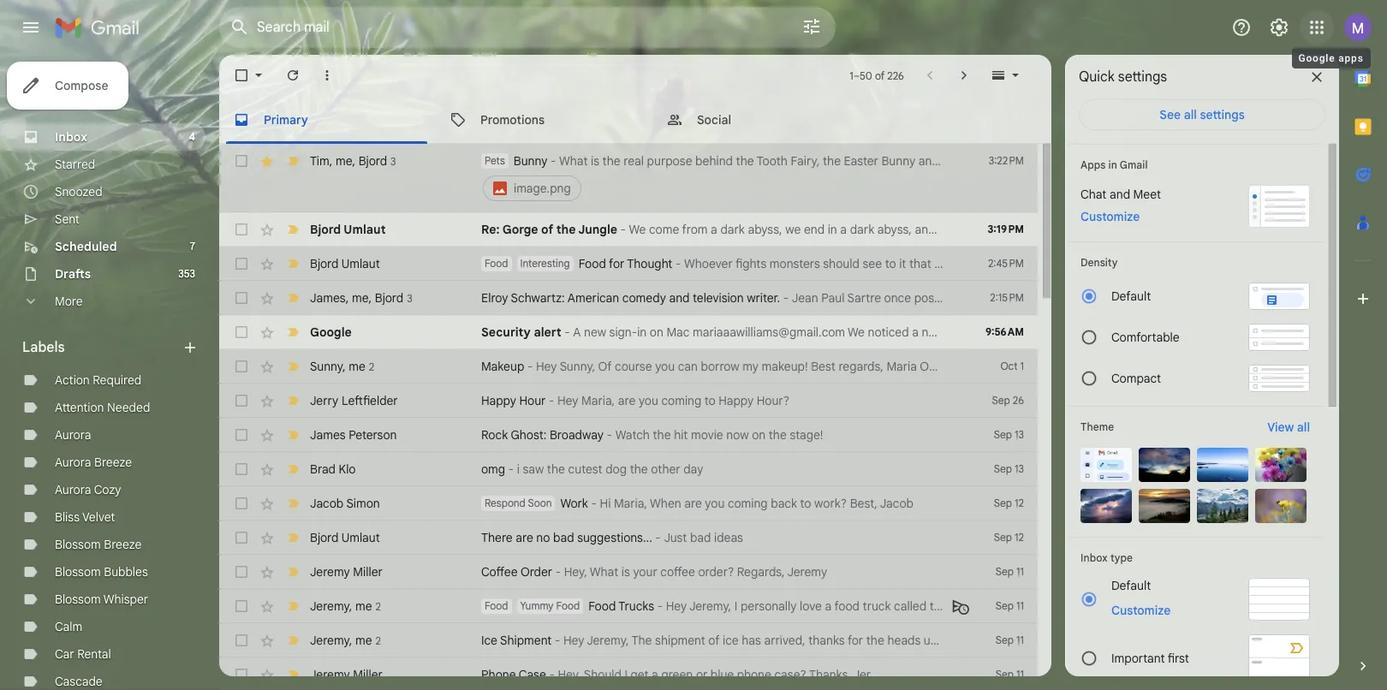 Task type: describe. For each thing, give the bounding box(es) containing it.
food down re:
[[485, 257, 508, 270]]

row containing jacob simon
[[219, 487, 1038, 521]]

row containing jerry leftfielder
[[219, 384, 1038, 418]]

bjord umlaut for re:
[[310, 222, 386, 237]]

- right "jungle"
[[621, 222, 626, 237]]

jerry
[[310, 393, 339, 409]]

2 horizontal spatial are
[[685, 496, 702, 511]]

row containing tim
[[219, 144, 1038, 212]]

2 jacob from the left
[[880, 496, 914, 511]]

best,
[[850, 496, 878, 511]]

sep for omg - i saw the cutest dog the other day
[[994, 463, 1012, 475]]

sent
[[55, 212, 80, 227]]

15 row from the top
[[219, 658, 1038, 690]]

coffee
[[661, 564, 695, 580]]

in
[[1109, 158, 1118, 171]]

movie
[[691, 427, 724, 443]]

brad
[[310, 462, 336, 477]]

sep 13 for rock ghost: broadway - watch the hit movie now on the stage!
[[994, 428, 1024, 441]]

order?
[[699, 564, 734, 580]]

theme
[[1081, 421, 1115, 433]]

google for google
[[310, 325, 352, 340]]

1 sep 11 from the top
[[996, 565, 1024, 578]]

promotions tab
[[436, 96, 652, 144]]

search mail image
[[224, 12, 255, 43]]

work?
[[815, 496, 847, 511]]

blossom bubbles link
[[55, 564, 148, 580]]

the right dog
[[630, 462, 648, 477]]

refresh image
[[284, 67, 302, 84]]

just
[[664, 530, 687, 546]]

2 bad from the left
[[690, 530, 711, 546]]

2 for makeup -
[[369, 360, 375, 373]]

get
[[631, 667, 649, 683]]

action required
[[55, 373, 142, 388]]

miller for coffee
[[353, 564, 383, 580]]

1 vertical spatial umlaut
[[341, 256, 380, 272]]

me for makeup
[[349, 358, 366, 374]]

food trucks -
[[589, 599, 666, 614]]

, for 14th row
[[349, 633, 352, 648]]

- right order
[[556, 564, 561, 580]]

aurora link
[[55, 427, 91, 443]]

4
[[189, 130, 195, 143]]

sep for happy hour - hey maria, are you coming to happy hour?
[[992, 394, 1011, 407]]

, for row containing tim
[[330, 153, 333, 168]]

phone
[[737, 667, 772, 683]]

aurora for aurora 'link'
[[55, 427, 91, 443]]

chat
[[1081, 187, 1107, 202]]

bubbles
[[104, 564, 148, 580]]

aurora cozy link
[[55, 482, 121, 498]]

2:15 pm
[[990, 291, 1024, 304]]

calm
[[55, 619, 82, 635]]

car rental link
[[55, 647, 111, 662]]

umlaut for there
[[341, 530, 380, 546]]

google apps
[[1299, 52, 1364, 64]]

2 sep 11 from the top
[[996, 600, 1024, 612]]

labels navigation
[[0, 55, 219, 690]]

ghost:
[[511, 427, 547, 443]]

advanced search options image
[[795, 9, 829, 44]]

4 sep 11 from the top
[[996, 668, 1024, 681]]

- left just
[[656, 530, 661, 546]]

12 row from the top
[[219, 555, 1038, 589]]

drafts
[[55, 266, 91, 282]]

happy hour - hey maria, are you coming to happy hour?
[[481, 393, 790, 409]]

- right thought
[[676, 256, 681, 272]]

13 row from the top
[[219, 589, 1038, 624]]

cascade
[[55, 674, 102, 690]]

comfortable
[[1112, 330, 1180, 345]]

9:56 am
[[986, 326, 1024, 338]]

phone case - hey, should i get a green or blue phone case? thanks, jer
[[481, 667, 871, 683]]

1 inside row
[[1021, 360, 1024, 373]]

compose
[[55, 78, 108, 93]]

3:19 pm
[[988, 223, 1024, 236]]

television
[[693, 290, 744, 306]]

stage!
[[790, 427, 824, 443]]

the left "jungle"
[[557, 222, 576, 237]]

customize button for chat and meet
[[1071, 206, 1151, 227]]

Search mail text field
[[257, 19, 754, 36]]

yummy
[[520, 600, 554, 612]]

- right shipment at the bottom
[[555, 633, 561, 648]]

compose button
[[7, 62, 129, 110]]

has scheduled message image
[[953, 598, 970, 615]]

compact
[[1112, 371, 1162, 386]]

hour?
[[757, 393, 790, 409]]

- left hi
[[591, 496, 597, 511]]

1 horizontal spatial tab list
[[1340, 55, 1388, 629]]

phone
[[481, 667, 516, 683]]

miller for phone
[[353, 667, 383, 683]]

blossom breeze
[[55, 537, 142, 552]]

3:22 pm
[[989, 154, 1024, 167]]

main content containing primary
[[219, 55, 1052, 690]]

blossom whisper
[[55, 592, 148, 607]]

meet
[[1134, 187, 1161, 202]]

row containing sunny
[[219, 349, 1038, 384]]

green
[[662, 667, 693, 683]]

bliss velvet
[[55, 510, 115, 525]]

all for see
[[1184, 107, 1197, 122]]

watch
[[616, 427, 650, 443]]

other
[[651, 462, 681, 477]]

me for elroy
[[352, 290, 369, 305]]

- right case
[[549, 667, 555, 683]]

blossom for blossom breeze
[[55, 537, 101, 552]]

omg
[[481, 462, 505, 477]]

2 for ice shipment -
[[376, 634, 381, 647]]

1 vertical spatial to
[[801, 496, 812, 511]]

aurora cozy
[[55, 482, 121, 498]]

1 vertical spatial customize
[[1112, 603, 1171, 618]]

there
[[481, 530, 513, 546]]

theme element
[[1081, 419, 1115, 436]]

and inside 'chat and meet customize'
[[1110, 187, 1131, 202]]

or
[[696, 667, 708, 683]]

sep 26
[[992, 394, 1024, 407]]

14 row from the top
[[219, 624, 1038, 658]]

scheduled
[[55, 239, 117, 254]]

- right "alert"
[[565, 325, 570, 340]]

is
[[622, 564, 630, 580]]

your
[[633, 564, 658, 580]]

- right makeup
[[528, 359, 533, 374]]

0 vertical spatial to
[[705, 393, 716, 409]]

and inside row
[[669, 290, 690, 306]]

labels heading
[[22, 339, 182, 356]]

umlaut for re:
[[344, 222, 386, 237]]

13 for rock ghost: broadway - watch the hit movie now on the stage!
[[1015, 428, 1024, 441]]

all for view
[[1298, 420, 1311, 435]]

1 11 from the top
[[1017, 565, 1024, 578]]

primary tab
[[219, 96, 434, 144]]

trucks
[[619, 599, 654, 614]]

leftfielder
[[342, 393, 398, 409]]

settings inside button
[[1200, 107, 1245, 122]]

american
[[568, 290, 620, 306]]

attention
[[55, 400, 104, 415]]

for
[[609, 256, 625, 272]]

blossom for blossom whisper
[[55, 592, 101, 607]]

see all settings
[[1160, 107, 1245, 122]]

attention needed
[[55, 400, 150, 415]]

jeremy , me 2 for -
[[310, 633, 381, 648]]

of for 226
[[875, 69, 885, 82]]

cell inside row
[[481, 152, 953, 204]]

3 11 from the top
[[1017, 634, 1024, 647]]

3 row from the top
[[219, 247, 1038, 281]]

1 vertical spatial 2
[[376, 600, 381, 613]]

sep 13 for omg - i saw the cutest dog the other day
[[994, 463, 1024, 475]]

oct
[[1001, 360, 1018, 373]]

of for the
[[541, 222, 553, 237]]

blossom bubbles
[[55, 564, 148, 580]]

customize inside 'chat and meet customize'
[[1081, 209, 1140, 224]]

0 vertical spatial 1
[[850, 69, 854, 82]]

- left i
[[508, 462, 514, 477]]

gorge
[[503, 222, 538, 237]]

promotions
[[481, 112, 545, 127]]

4 11 from the top
[[1017, 668, 1024, 681]]

rental
[[77, 647, 111, 662]]

shipment
[[500, 633, 552, 648]]

blossom for blossom bubbles
[[55, 564, 101, 580]]

settings image
[[1269, 17, 1290, 38]]

2 row from the top
[[219, 212, 1038, 247]]

whisper
[[103, 592, 148, 607]]

broadway
[[550, 427, 604, 443]]

car
[[55, 647, 74, 662]]

hey, for hey, what is your coffee order? regards, jeremy
[[564, 564, 587, 580]]

0 vertical spatial maria,
[[582, 393, 615, 409]]

the right saw
[[547, 462, 565, 477]]

simon
[[346, 496, 380, 511]]

12 for bjord umlaut
[[1015, 531, 1024, 544]]



Task type: locate. For each thing, give the bounding box(es) containing it.
james for james peterson
[[310, 427, 346, 443]]

james peterson
[[310, 427, 397, 443]]

makeup -
[[481, 359, 536, 374]]

26
[[1013, 394, 1024, 407]]

james down jerry at the bottom left of the page
[[310, 427, 346, 443]]

- right writer.
[[784, 290, 789, 306]]

brad klo
[[310, 462, 356, 477]]

1 horizontal spatial 1
[[1021, 360, 1024, 373]]

food left the for
[[579, 256, 606, 272]]

ice shipment -
[[481, 633, 564, 648]]

1 james from the top
[[310, 290, 346, 305]]

pets
[[485, 154, 505, 167]]

primary
[[264, 112, 308, 127]]

cell containing bunny
[[481, 152, 953, 204]]

12 for jacob simon
[[1015, 497, 1024, 510]]

0 vertical spatial bjord umlaut
[[310, 222, 386, 237]]

row
[[219, 144, 1038, 212], [219, 212, 1038, 247], [219, 247, 1038, 281], [219, 281, 1038, 315], [219, 315, 1038, 349], [219, 349, 1038, 384], [219, 384, 1038, 418], [219, 418, 1038, 452], [219, 452, 1038, 487], [219, 487, 1038, 521], [219, 521, 1038, 555], [219, 555, 1038, 589], [219, 589, 1038, 624], [219, 624, 1038, 658], [219, 658, 1038, 690]]

None checkbox
[[233, 221, 250, 238], [233, 290, 250, 307], [233, 324, 250, 341], [233, 358, 250, 375], [233, 529, 250, 547], [233, 564, 250, 581], [233, 598, 250, 615], [233, 632, 250, 649], [233, 221, 250, 238], [233, 290, 250, 307], [233, 324, 250, 341], [233, 358, 250, 375], [233, 529, 250, 547], [233, 564, 250, 581], [233, 598, 250, 615], [233, 632, 250, 649]]

None search field
[[219, 7, 836, 48]]

5 row from the top
[[219, 315, 1038, 349]]

2 happy from the left
[[719, 393, 754, 409]]

1 vertical spatial jeremy miller
[[310, 667, 383, 683]]

you up rock ghost: broadway - watch the hit movie now on the stage!
[[639, 393, 659, 409]]

hey,
[[564, 564, 587, 580], [558, 667, 581, 683]]

default down type
[[1112, 578, 1151, 594]]

1 12 from the top
[[1015, 497, 1024, 510]]

2 blossom from the top
[[55, 564, 101, 580]]

inbox left type
[[1081, 552, 1108, 564]]

1 vertical spatial of
[[541, 222, 553, 237]]

saw
[[523, 462, 544, 477]]

aurora breeze
[[55, 455, 132, 470]]

2 bjord umlaut from the top
[[310, 256, 380, 272]]

0 vertical spatial sep 13
[[994, 428, 1024, 441]]

default
[[1112, 289, 1151, 304], [1112, 578, 1151, 594]]

gmail image
[[55, 10, 148, 45]]

blossom up calm link
[[55, 592, 101, 607]]

bjord for 3:19 pm
[[310, 222, 341, 237]]

food left 'trucks'
[[589, 599, 616, 614]]

0 vertical spatial coming
[[662, 393, 702, 409]]

bjord umlaut for there
[[310, 530, 380, 546]]

- right bunny
[[551, 153, 556, 169]]

breeze up cozy
[[94, 455, 132, 470]]

respond
[[485, 497, 526, 510]]

1 happy from the left
[[481, 393, 516, 409]]

velvet
[[82, 510, 115, 525]]

1 horizontal spatial happy
[[719, 393, 754, 409]]

hour
[[519, 393, 546, 409]]

sep 11
[[996, 565, 1024, 578], [996, 600, 1024, 612], [996, 634, 1024, 647], [996, 668, 1024, 681]]

density
[[1081, 256, 1118, 269]]

0 vertical spatial you
[[639, 393, 659, 409]]

- left watch
[[607, 427, 613, 443]]

interesting
[[520, 257, 570, 270]]

0 horizontal spatial are
[[516, 530, 533, 546]]

inbox for inbox type
[[1081, 552, 1108, 564]]

rock
[[481, 427, 508, 443]]

1 vertical spatial settings
[[1200, 107, 1245, 122]]

google
[[1299, 52, 1336, 64], [310, 325, 352, 340]]

cell
[[481, 152, 953, 204]]

of right 50
[[875, 69, 885, 82]]

support image
[[1232, 17, 1252, 38]]

settings
[[1119, 69, 1168, 86], [1200, 107, 1245, 122]]

1 vertical spatial maria,
[[614, 496, 648, 511]]

0 vertical spatial blossom
[[55, 537, 101, 552]]

1 50 of 226
[[850, 69, 904, 82]]

1 jeremy miller from the top
[[310, 564, 383, 580]]

to right back
[[801, 496, 812, 511]]

3 left "elroy"
[[407, 292, 413, 305]]

1 left 50
[[850, 69, 854, 82]]

0 horizontal spatial to
[[705, 393, 716, 409]]

bad right just
[[690, 530, 711, 546]]

sunny
[[310, 358, 343, 374]]

0 horizontal spatial all
[[1184, 107, 1197, 122]]

0 vertical spatial umlaut
[[344, 222, 386, 237]]

blue
[[711, 667, 734, 683]]

jer
[[854, 667, 871, 683]]

2 miller from the top
[[353, 667, 383, 683]]

happy left hour
[[481, 393, 516, 409]]

10 row from the top
[[219, 487, 1038, 521]]

0 vertical spatial 3
[[391, 155, 396, 167]]

settings right the see
[[1200, 107, 1245, 122]]

breeze for aurora breeze
[[94, 455, 132, 470]]

0 vertical spatial jeremy , me 2
[[310, 598, 381, 614]]

inbox inside the labels navigation
[[55, 129, 87, 145]]

0 horizontal spatial happy
[[481, 393, 516, 409]]

2 james from the top
[[310, 427, 346, 443]]

1 13 from the top
[[1015, 428, 1024, 441]]

0 horizontal spatial you
[[639, 393, 659, 409]]

bjord umlaut down jacob simon on the bottom left of the page
[[310, 530, 380, 546]]

what
[[590, 564, 619, 580]]

1 vertical spatial 1
[[1021, 360, 1024, 373]]

2 vertical spatial blossom
[[55, 592, 101, 607]]

0 horizontal spatial tab list
[[219, 96, 1052, 144]]

cozy
[[94, 482, 121, 498]]

food down coffee
[[485, 600, 508, 612]]

1 vertical spatial and
[[669, 290, 690, 306]]

day
[[684, 462, 704, 477]]

and right comedy
[[669, 290, 690, 306]]

are right when on the bottom left
[[685, 496, 702, 511]]

2 vertical spatial bjord umlaut
[[310, 530, 380, 546]]

3 sep 11 from the top
[[996, 634, 1024, 647]]

required
[[93, 373, 142, 388]]

view all
[[1268, 420, 1311, 435]]

cutest
[[568, 462, 603, 477]]

226
[[888, 69, 904, 82]]

now
[[727, 427, 749, 443]]

thanks,
[[809, 667, 851, 683]]

1 vertical spatial miller
[[353, 667, 383, 683]]

3 bjord umlaut from the top
[[310, 530, 380, 546]]

7 row from the top
[[219, 384, 1038, 418]]

2 jeremy , me 2 from the top
[[310, 633, 381, 648]]

jacob down brad on the left
[[310, 496, 344, 511]]

0 horizontal spatial settings
[[1119, 69, 1168, 86]]

0 vertical spatial 2
[[369, 360, 375, 373]]

jacob right best,
[[880, 496, 914, 511]]

, for row containing sunny
[[343, 358, 346, 374]]

sep 12 for simon
[[994, 497, 1024, 510]]

jeremy miller for coffee order
[[310, 564, 383, 580]]

3
[[391, 155, 396, 167], [407, 292, 413, 305]]

older image
[[956, 67, 973, 84]]

inbox up starred link
[[55, 129, 87, 145]]

0 vertical spatial 12
[[1015, 497, 1024, 510]]

1 vertical spatial james
[[310, 427, 346, 443]]

social tab
[[653, 96, 869, 144]]

type
[[1111, 552, 1133, 564]]

0 horizontal spatial bad
[[553, 530, 574, 546]]

1 sep 12 from the top
[[994, 497, 1024, 510]]

main menu image
[[21, 17, 41, 38]]

0 vertical spatial customize button
[[1071, 206, 1151, 227]]

re:
[[481, 222, 500, 237]]

4 row from the top
[[219, 281, 1038, 315]]

blossom down bliss velvet "link"
[[55, 537, 101, 552]]

respond soon work - hi maria, when are you coming back to work? best, jacob
[[485, 496, 914, 511]]

aurora for aurora cozy
[[55, 482, 91, 498]]

0 vertical spatial google
[[1299, 52, 1336, 64]]

the left hit
[[653, 427, 671, 443]]

0 vertical spatial and
[[1110, 187, 1131, 202]]

2 12 from the top
[[1015, 531, 1024, 544]]

1 vertical spatial coming
[[728, 496, 768, 511]]

7
[[190, 240, 195, 253]]

0 vertical spatial breeze
[[94, 455, 132, 470]]

1 vertical spatial default
[[1112, 578, 1151, 594]]

0 vertical spatial customize
[[1081, 209, 1140, 224]]

jacob simon
[[310, 496, 380, 511]]

1 horizontal spatial coming
[[728, 496, 768, 511]]

are up watch
[[618, 393, 636, 409]]

9 row from the top
[[219, 452, 1038, 487]]

2
[[369, 360, 375, 373], [376, 600, 381, 613], [376, 634, 381, 647]]

1 default from the top
[[1112, 289, 1151, 304]]

inbox type element
[[1081, 552, 1311, 564]]

food right yummy
[[556, 600, 580, 612]]

tab list
[[1340, 55, 1388, 629], [219, 96, 1052, 144]]

dog
[[606, 462, 627, 477]]

james up the sunny
[[310, 290, 346, 305]]

settings right quick
[[1119, 69, 1168, 86]]

1 bjord umlaut from the top
[[310, 222, 386, 237]]

1 miller from the top
[[353, 564, 383, 580]]

bjord for sep 12
[[310, 530, 339, 546]]

1 bad from the left
[[553, 530, 574, 546]]

bjord
[[359, 153, 387, 168], [310, 222, 341, 237], [310, 256, 339, 272], [375, 290, 404, 305], [310, 530, 339, 546]]

0 horizontal spatial inbox
[[55, 129, 87, 145]]

aurora down aurora 'link'
[[55, 455, 91, 470]]

customize button down chat
[[1071, 206, 1151, 227]]

1 blossom from the top
[[55, 537, 101, 552]]

jeremy miller for phone case
[[310, 667, 383, 683]]

customize up important
[[1112, 603, 1171, 618]]

quick settings
[[1079, 69, 1168, 86]]

3 right the tim
[[391, 155, 396, 167]]

0 horizontal spatial coming
[[662, 393, 702, 409]]

happy up now at the bottom
[[719, 393, 754, 409]]

2 inside sunny , me 2
[[369, 360, 375, 373]]

1 sep 13 from the top
[[994, 428, 1024, 441]]

case?
[[775, 667, 807, 683]]

snoozed link
[[55, 184, 103, 200]]

0 horizontal spatial and
[[669, 290, 690, 306]]

1
[[850, 69, 854, 82], [1021, 360, 1024, 373]]

2 vertical spatial umlaut
[[341, 530, 380, 546]]

to up movie in the bottom of the page
[[705, 393, 716, 409]]

see all settings button
[[1079, 99, 1326, 130]]

1 right 'oct'
[[1021, 360, 1024, 373]]

1 horizontal spatial inbox
[[1081, 552, 1108, 564]]

me for ice
[[355, 633, 372, 648]]

social
[[697, 112, 732, 127]]

- inside cell
[[551, 153, 556, 169]]

security alert -
[[481, 325, 573, 340]]

gmail
[[1120, 158, 1148, 171]]

- right 'trucks'
[[658, 599, 663, 614]]

11 row from the top
[[219, 521, 1038, 555]]

1 horizontal spatial of
[[875, 69, 885, 82]]

apps in gmail
[[1081, 158, 1148, 171]]

of inside row
[[541, 222, 553, 237]]

0 vertical spatial are
[[618, 393, 636, 409]]

all right view
[[1298, 420, 1311, 435]]

0 vertical spatial default
[[1112, 289, 1151, 304]]

0 horizontal spatial of
[[541, 222, 553, 237]]

view all button
[[1258, 417, 1321, 438]]

toggle split pane mode image
[[990, 67, 1007, 84]]

google up the sunny
[[310, 325, 352, 340]]

1 vertical spatial sep 13
[[994, 463, 1024, 475]]

sep for rock ghost: broadway - watch the hit movie now on the stage!
[[994, 428, 1012, 441]]

3 for tim
[[391, 155, 396, 167]]

3 inside the james , me , bjord 3
[[407, 292, 413, 305]]

and right chat
[[1110, 187, 1131, 202]]

1 horizontal spatial you
[[705, 496, 725, 511]]

2 vertical spatial 2
[[376, 634, 381, 647]]

alert
[[534, 325, 562, 340]]

the right on
[[769, 427, 787, 443]]

1 horizontal spatial all
[[1298, 420, 1311, 435]]

sep for coffee order - hey, what is your coffee order? regards, jeremy
[[996, 565, 1014, 578]]

breeze for blossom breeze
[[104, 537, 142, 552]]

sep for there are no bad suggestions... - just bad ideas
[[994, 531, 1012, 544]]

1 jeremy , me 2 from the top
[[310, 598, 381, 614]]

13 for omg - i saw the cutest dog the other day
[[1015, 463, 1024, 475]]

to
[[705, 393, 716, 409], [801, 496, 812, 511]]

customize button up important
[[1102, 600, 1181, 621]]

2 vertical spatial aurora
[[55, 482, 91, 498]]

None checkbox
[[233, 67, 250, 84], [233, 152, 250, 170], [233, 255, 250, 272], [233, 392, 250, 409], [233, 427, 250, 444], [233, 461, 250, 478], [233, 495, 250, 512], [233, 666, 250, 684], [233, 67, 250, 84], [233, 152, 250, 170], [233, 255, 250, 272], [233, 392, 250, 409], [233, 427, 250, 444], [233, 461, 250, 478], [233, 495, 250, 512], [233, 666, 250, 684]]

suggestions...
[[577, 530, 653, 546]]

1 horizontal spatial jacob
[[880, 496, 914, 511]]

1 horizontal spatial bad
[[690, 530, 711, 546]]

and
[[1110, 187, 1131, 202], [669, 290, 690, 306]]

bjord for 2:45 pm
[[310, 256, 339, 272]]

apps
[[1339, 52, 1364, 64]]

bjord umlaut
[[310, 222, 386, 237], [310, 256, 380, 272], [310, 530, 380, 546]]

row containing brad klo
[[219, 452, 1038, 487]]

1 row from the top
[[219, 144, 1038, 212]]

0 vertical spatial jeremy miller
[[310, 564, 383, 580]]

hey, for hey, should i get a green or blue phone case? thanks, jer
[[558, 667, 581, 683]]

1 horizontal spatial to
[[801, 496, 812, 511]]

0 vertical spatial of
[[875, 69, 885, 82]]

1 horizontal spatial and
[[1110, 187, 1131, 202]]

1 horizontal spatial settings
[[1200, 107, 1245, 122]]

drafts link
[[55, 266, 91, 282]]

0 vertical spatial hey,
[[564, 564, 587, 580]]

0 horizontal spatial 3
[[391, 155, 396, 167]]

maria, right hi
[[614, 496, 648, 511]]

writer.
[[747, 290, 781, 306]]

breeze up bubbles
[[104, 537, 142, 552]]

soon
[[528, 497, 552, 510]]

0 horizontal spatial google
[[310, 325, 352, 340]]

work
[[561, 496, 588, 511]]

google inside row
[[310, 325, 352, 340]]

3 for james
[[407, 292, 413, 305]]

tim
[[310, 153, 330, 168]]

2 sep 12 from the top
[[994, 531, 1024, 544]]

tab list containing primary
[[219, 96, 1052, 144]]

1 vertical spatial jeremy , me 2
[[310, 633, 381, 648]]

inbox for inbox
[[55, 129, 87, 145]]

1 horizontal spatial 3
[[407, 292, 413, 305]]

aurora
[[55, 427, 91, 443], [55, 455, 91, 470], [55, 482, 91, 498]]

1 jacob from the left
[[310, 496, 344, 511]]

aurora up bliss
[[55, 482, 91, 498]]

maria, right hey
[[582, 393, 615, 409]]

car rental
[[55, 647, 111, 662]]

jeremy , me 2 for food trucks
[[310, 598, 381, 614]]

maria,
[[582, 393, 615, 409], [614, 496, 648, 511]]

of right gorge
[[541, 222, 553, 237]]

1 vertical spatial aurora
[[55, 455, 91, 470]]

sent link
[[55, 212, 80, 227]]

hey, left "should"
[[558, 667, 581, 683]]

aurora for aurora breeze
[[55, 455, 91, 470]]

tim , me , bjord 3
[[310, 153, 396, 168]]

3 inside tim , me , bjord 3
[[391, 155, 396, 167]]

1 horizontal spatial google
[[1299, 52, 1336, 64]]

0 horizontal spatial 1
[[850, 69, 854, 82]]

food
[[579, 256, 606, 272], [485, 257, 508, 270], [589, 599, 616, 614], [485, 600, 508, 612], [556, 600, 580, 612]]

you up ideas
[[705, 496, 725, 511]]

8 row from the top
[[219, 418, 1038, 452]]

0 vertical spatial james
[[310, 290, 346, 305]]

row containing james
[[219, 281, 1038, 315]]

2 11 from the top
[[1017, 600, 1024, 612]]

0 vertical spatial aurora
[[55, 427, 91, 443]]

are
[[618, 393, 636, 409], [685, 496, 702, 511], [516, 530, 533, 546]]

0 vertical spatial all
[[1184, 107, 1197, 122]]

0 horizontal spatial jacob
[[310, 496, 344, 511]]

customize down chat
[[1081, 209, 1140, 224]]

hey, left what
[[564, 564, 587, 580]]

re: gorge of the jungle -
[[481, 222, 629, 237]]

1 vertical spatial customize button
[[1102, 600, 1181, 621]]

, for row containing james
[[346, 290, 349, 305]]

blossom down blossom breeze link
[[55, 564, 101, 580]]

bjord umlaut down tim , me , bjord 3
[[310, 222, 386, 237]]

snoozed
[[55, 184, 103, 200]]

2 aurora from the top
[[55, 455, 91, 470]]

row containing google
[[219, 315, 1038, 349]]

customize button for default
[[1102, 600, 1181, 621]]

2 jeremy miller from the top
[[310, 667, 383, 683]]

bjord umlaut up the james , me , bjord 3
[[310, 256, 380, 272]]

1 vertical spatial 3
[[407, 292, 413, 305]]

0 vertical spatial inbox
[[55, 129, 87, 145]]

2 sep 13 from the top
[[994, 463, 1024, 475]]

google for google apps
[[1299, 52, 1336, 64]]

james for james , me , bjord 3
[[310, 290, 346, 305]]

0 vertical spatial miller
[[353, 564, 383, 580]]

0 vertical spatial 13
[[1015, 428, 1024, 441]]

- left hey
[[549, 393, 555, 409]]

sep 12 for umlaut
[[994, 531, 1024, 544]]

50
[[860, 69, 873, 82]]

bad right no
[[553, 530, 574, 546]]

jeremy , me 2
[[310, 598, 381, 614], [310, 633, 381, 648]]

makeup
[[481, 359, 525, 374]]

, for 13th row from the top of the page
[[349, 598, 352, 614]]

main content
[[219, 55, 1052, 690]]

1 horizontal spatial are
[[618, 393, 636, 409]]

2 default from the top
[[1112, 578, 1151, 594]]

2 vertical spatial are
[[516, 530, 533, 546]]

3 aurora from the top
[[55, 482, 91, 498]]

default up comfortable
[[1112, 289, 1151, 304]]

all right the see
[[1184, 107, 1197, 122]]

0 vertical spatial sep 12
[[994, 497, 1024, 510]]

2 13 from the top
[[1015, 463, 1024, 475]]

blossom
[[55, 537, 101, 552], [55, 564, 101, 580], [55, 592, 101, 607]]

1 vertical spatial 12
[[1015, 531, 1024, 544]]

display density element
[[1081, 256, 1311, 269]]

row containing james peterson
[[219, 418, 1038, 452]]

1 vertical spatial 13
[[1015, 463, 1024, 475]]

1 aurora from the top
[[55, 427, 91, 443]]

important first
[[1112, 651, 1190, 666]]

1 vertical spatial sep 12
[[994, 531, 1024, 544]]

coming left back
[[728, 496, 768, 511]]

1 vertical spatial google
[[310, 325, 352, 340]]

are left no
[[516, 530, 533, 546]]

sep for ice shipment -
[[996, 634, 1014, 647]]

coffee
[[481, 564, 518, 580]]

-
[[551, 153, 556, 169], [621, 222, 626, 237], [676, 256, 681, 272], [784, 290, 789, 306], [565, 325, 570, 340], [528, 359, 533, 374], [549, 393, 555, 409], [607, 427, 613, 443], [508, 462, 514, 477], [591, 496, 597, 511], [656, 530, 661, 546], [556, 564, 561, 580], [658, 599, 663, 614], [555, 633, 561, 648], [549, 667, 555, 683]]

1 vertical spatial all
[[1298, 420, 1311, 435]]

6 row from the top
[[219, 349, 1038, 384]]

bunny
[[514, 153, 548, 169]]

3 blossom from the top
[[55, 592, 101, 607]]

google left apps
[[1299, 52, 1336, 64]]

0 vertical spatial settings
[[1119, 69, 1168, 86]]

1 vertical spatial breeze
[[104, 537, 142, 552]]

1 vertical spatial you
[[705, 496, 725, 511]]

aurora down attention
[[55, 427, 91, 443]]

coming up hit
[[662, 393, 702, 409]]

quick settings element
[[1079, 69, 1168, 99]]

1 vertical spatial hey,
[[558, 667, 581, 683]]

1 vertical spatial blossom
[[55, 564, 101, 580]]

1 vertical spatial are
[[685, 496, 702, 511]]

on
[[752, 427, 766, 443]]

1 vertical spatial bjord umlaut
[[310, 256, 380, 272]]



Task type: vqa. For each thing, say whether or not it's contained in the screenshot.
sep 26
yes



